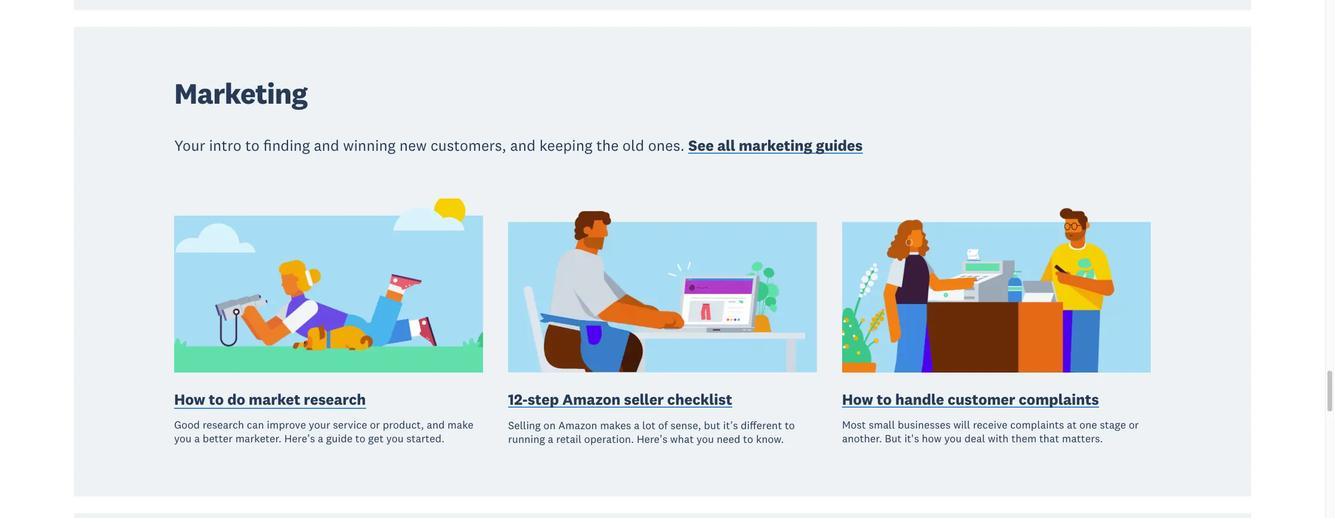 Task type: vqa. For each thing, say whether or not it's contained in the screenshot.
LAST NAME text box
no



Task type: locate. For each thing, give the bounding box(es) containing it.
complaints up "at"
[[1019, 390, 1099, 409]]

to left get
[[355, 432, 366, 446]]

12-step amazon seller checklist
[[508, 390, 732, 409]]

and left make
[[427, 418, 445, 432]]

1 horizontal spatial and
[[427, 418, 445, 432]]

finding
[[263, 136, 310, 155]]

0 vertical spatial research
[[304, 390, 366, 409]]

service
[[333, 418, 367, 432]]

checklist
[[667, 390, 732, 409]]

make
[[448, 418, 474, 432]]

selling on amazon makes a lot of sense, but it's different to running a retail operation. here's what you need to know.
[[508, 419, 795, 446]]

good
[[174, 418, 200, 432]]

1 here's from the left
[[284, 432, 315, 446]]

know.
[[756, 432, 784, 446]]

1 vertical spatial research
[[203, 418, 244, 432]]

here's
[[284, 432, 315, 446], [637, 432, 668, 446]]

lot
[[642, 419, 656, 433]]

here's inside selling on amazon makes a lot of sense, but it's different to running a retail operation. here's what you need to know.
[[637, 432, 668, 446]]

research inside the how to do market research link
[[304, 390, 366, 409]]

one
[[1080, 418, 1097, 432]]

or right service
[[370, 418, 380, 432]]

1 vertical spatial complaints
[[1011, 418, 1064, 432]]

to inside "good research can improve your service or product, and make you a better marketer. here's a guide to get you started."
[[355, 432, 366, 446]]

1 vertical spatial amazon
[[558, 419, 598, 433]]

them
[[1012, 432, 1037, 446]]

complaints
[[1019, 390, 1099, 409], [1011, 418, 1064, 432]]

new
[[399, 136, 427, 155]]

you right what
[[697, 432, 714, 446]]

here's inside "good research can improve your service or product, and make you a better marketer. here's a guide to get you started."
[[284, 432, 315, 446]]

ones.
[[648, 136, 685, 155]]

with
[[988, 432, 1009, 446]]

or inside "good research can improve your service or product, and make you a better marketer. here's a guide to get you started."
[[370, 418, 380, 432]]

a left better
[[194, 432, 200, 446]]

0 horizontal spatial how
[[174, 390, 205, 409]]

2 how from the left
[[842, 390, 874, 409]]

to up small
[[877, 390, 892, 409]]

0 horizontal spatial or
[[370, 418, 380, 432]]

marketing
[[739, 136, 813, 155]]

amazon
[[563, 390, 621, 409], [558, 419, 598, 433]]

1 horizontal spatial research
[[304, 390, 366, 409]]

here's left what
[[637, 432, 668, 446]]

operation.
[[584, 432, 634, 446]]

2 or from the left
[[1129, 418, 1139, 432]]

how up most
[[842, 390, 874, 409]]

research down do
[[203, 418, 244, 432]]

how inside how to handle customer complaints link
[[842, 390, 874, 409]]

businesses
[[898, 418, 951, 432]]

it's
[[723, 419, 738, 433]]

you right how
[[945, 432, 962, 446]]

to right need
[[743, 432, 754, 446]]

0 horizontal spatial and
[[314, 136, 339, 155]]

amazon up makes
[[563, 390, 621, 409]]

amazon right on
[[558, 419, 598, 433]]

it's
[[905, 432, 919, 446]]

stage
[[1100, 418, 1126, 432]]

to
[[245, 136, 260, 155], [209, 390, 224, 409], [877, 390, 892, 409], [785, 419, 795, 433], [355, 432, 366, 446], [743, 432, 754, 446]]

and
[[314, 136, 339, 155], [510, 136, 536, 155], [427, 418, 445, 432]]

a left guide
[[318, 432, 324, 446]]

or
[[370, 418, 380, 432], [1129, 418, 1139, 432]]

0 vertical spatial complaints
[[1019, 390, 1099, 409]]

1 horizontal spatial or
[[1129, 418, 1139, 432]]

complaints inside most small businesses will receive complaints at one stage or another. but it's how you deal with them that matters.
[[1011, 418, 1064, 432]]

do
[[227, 390, 245, 409]]

how for how to do market research
[[174, 390, 205, 409]]

and for customers,
[[510, 136, 536, 155]]

winning
[[343, 136, 396, 155]]

amazon for makes
[[558, 419, 598, 433]]

1 how from the left
[[174, 390, 205, 409]]

research
[[304, 390, 366, 409], [203, 418, 244, 432]]

here's left guide
[[284, 432, 315, 446]]

amazon inside "12-step amazon seller checklist" link
[[563, 390, 621, 409]]

get
[[368, 432, 384, 446]]

3 you from the left
[[945, 432, 962, 446]]

complaints left "at"
[[1011, 418, 1064, 432]]

you left better
[[174, 432, 192, 446]]

receive
[[973, 418, 1008, 432]]

0 horizontal spatial research
[[203, 418, 244, 432]]

1 horizontal spatial here's
[[637, 432, 668, 446]]

1 or from the left
[[370, 418, 380, 432]]

2 here's from the left
[[637, 432, 668, 446]]

research up service
[[304, 390, 366, 409]]

and inside "good research can improve your service or product, and make you a better marketer. here's a guide to get you started."
[[427, 418, 445, 432]]

you
[[174, 432, 192, 446], [386, 432, 404, 446], [945, 432, 962, 446], [697, 432, 714, 446]]

research inside "good research can improve your service or product, and make you a better marketer. here's a guide to get you started."
[[203, 418, 244, 432]]

amazon inside selling on amazon makes a lot of sense, but it's different to running a retail operation. here's what you need to know.
[[558, 419, 598, 433]]

and left keeping
[[510, 136, 536, 155]]

2 horizontal spatial and
[[510, 136, 536, 155]]

another.
[[842, 432, 882, 446]]

that
[[1040, 432, 1060, 446]]

and right finding
[[314, 136, 339, 155]]

need
[[717, 432, 741, 446]]

a left lot
[[634, 419, 640, 433]]

you right get
[[386, 432, 404, 446]]

how
[[174, 390, 205, 409], [842, 390, 874, 409]]

how for how to handle customer complaints
[[842, 390, 874, 409]]

1 horizontal spatial how
[[842, 390, 874, 409]]

0 vertical spatial amazon
[[563, 390, 621, 409]]

guide
[[326, 432, 353, 446]]

how up good
[[174, 390, 205, 409]]

running
[[508, 432, 545, 446]]

what
[[670, 432, 694, 446]]

0 horizontal spatial here's
[[284, 432, 315, 446]]

guides
[[816, 136, 863, 155]]

but
[[885, 432, 902, 446]]

intro
[[209, 136, 242, 155]]

improve
[[267, 418, 306, 432]]

handle
[[895, 390, 944, 409]]

or right stage on the bottom right of the page
[[1129, 418, 1139, 432]]

4 you from the left
[[697, 432, 714, 446]]

a
[[634, 419, 640, 433], [194, 432, 200, 446], [318, 432, 324, 446], [548, 432, 554, 446]]



Task type: describe. For each thing, give the bounding box(es) containing it.
to right intro
[[245, 136, 260, 155]]

on
[[544, 419, 556, 433]]

your
[[174, 136, 205, 155]]

customers,
[[431, 136, 506, 155]]

started.
[[407, 432, 445, 446]]

marketer.
[[235, 432, 282, 446]]

to left do
[[209, 390, 224, 409]]

and for product,
[[427, 418, 445, 432]]

matters.
[[1062, 432, 1103, 446]]

your intro to finding and winning new customers, and keeping the old ones. see all marketing guides
[[174, 136, 863, 155]]

most
[[842, 418, 866, 432]]

12-
[[508, 390, 528, 409]]

good research can improve your service or product, and make you a better marketer. here's a guide to get you started.
[[174, 418, 474, 446]]

marketing
[[174, 75, 307, 111]]

your
[[309, 418, 330, 432]]

but
[[704, 419, 721, 433]]

seller
[[624, 390, 664, 409]]

different
[[741, 419, 782, 433]]

how to handle customer complaints
[[842, 390, 1099, 409]]

market
[[249, 390, 300, 409]]

2 you from the left
[[386, 432, 404, 446]]

how to handle customer complaints link
[[842, 389, 1099, 412]]

most small businesses will receive complaints at one stage or another. but it's how you deal with them that matters.
[[842, 418, 1139, 446]]

amazon for seller
[[563, 390, 621, 409]]

retail
[[556, 432, 582, 446]]

product,
[[383, 418, 424, 432]]

how to do market research link
[[174, 389, 366, 412]]

you inside selling on amazon makes a lot of sense, but it's different to running a retail operation. here's what you need to know.
[[697, 432, 714, 446]]

1 you from the left
[[174, 432, 192, 446]]

to right know.
[[785, 419, 795, 433]]

will
[[954, 418, 970, 432]]

how
[[922, 432, 942, 446]]

of
[[658, 419, 668, 433]]

see
[[689, 136, 714, 155]]

sense,
[[671, 419, 701, 433]]

at
[[1067, 418, 1077, 432]]

step
[[528, 390, 559, 409]]

better
[[203, 432, 233, 446]]

or inside most small businesses will receive complaints at one stage or another. but it's how you deal with them that matters.
[[1129, 418, 1139, 432]]

the
[[596, 136, 619, 155]]

old
[[623, 136, 644, 155]]

selling
[[508, 419, 541, 433]]

12-step amazon seller checklist link
[[508, 390, 732, 412]]

small
[[869, 418, 895, 432]]

see all marketing guides link
[[689, 136, 863, 158]]

you inside most small businesses will receive complaints at one stage or another. but it's how you deal with them that matters.
[[945, 432, 962, 446]]

all
[[717, 136, 735, 155]]

keeping
[[540, 136, 593, 155]]

can
[[247, 418, 264, 432]]

deal
[[965, 432, 986, 446]]

how to do market research
[[174, 390, 366, 409]]

a left retail
[[548, 432, 554, 446]]

makes
[[600, 419, 631, 433]]

customer
[[948, 390, 1016, 409]]

complaints inside how to handle customer complaints link
[[1019, 390, 1099, 409]]



